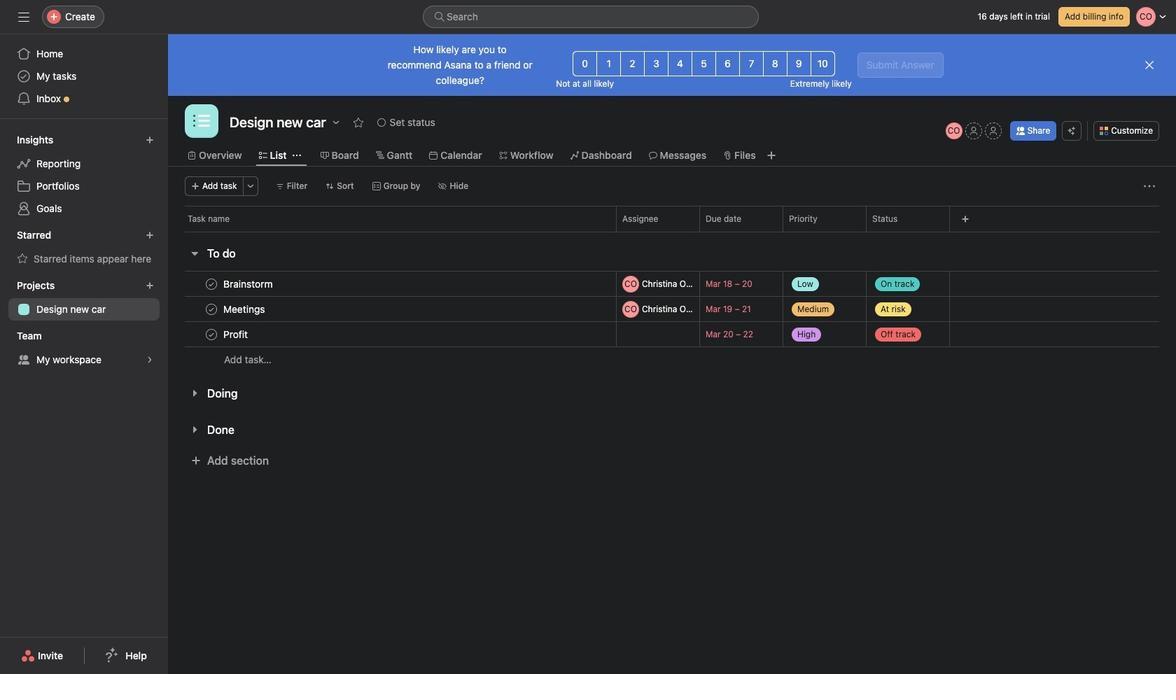 Task type: locate. For each thing, give the bounding box(es) containing it.
Task name text field
[[221, 327, 252, 341]]

new insights image
[[146, 136, 154, 144]]

None radio
[[573, 51, 598, 76], [597, 51, 621, 76], [644, 51, 669, 76], [668, 51, 693, 76], [692, 51, 717, 76], [811, 51, 835, 76], [573, 51, 598, 76], [597, 51, 621, 76], [644, 51, 669, 76], [668, 51, 693, 76], [692, 51, 717, 76], [811, 51, 835, 76]]

Task name text field
[[221, 277, 277, 291], [221, 302, 269, 316]]

expand task list for this group image
[[189, 424, 200, 436]]

status field for profit cell
[[866, 322, 951, 347]]

row
[[168, 206, 1177, 232], [185, 231, 1160, 233], [168, 271, 1177, 297], [168, 296, 1177, 322], [168, 322, 1177, 347], [168, 347, 1177, 373]]

more actions image
[[1145, 181, 1156, 192], [246, 182, 255, 191]]

Mark complete checkbox
[[203, 276, 220, 292], [203, 301, 220, 318]]

add items to starred image
[[146, 231, 154, 240]]

mark complete image inside meetings cell
[[203, 301, 220, 318]]

0 vertical spatial mark complete checkbox
[[203, 276, 220, 292]]

None radio
[[621, 51, 645, 76], [716, 51, 740, 76], [740, 51, 764, 76], [763, 51, 788, 76], [787, 51, 812, 76], [621, 51, 645, 76], [716, 51, 740, 76], [740, 51, 764, 76], [763, 51, 788, 76], [787, 51, 812, 76]]

mark complete image
[[203, 276, 220, 292], [203, 301, 220, 318], [203, 326, 220, 343]]

task name text field inside meetings cell
[[221, 302, 269, 316]]

add field image
[[962, 215, 970, 223]]

2 task name text field from the top
[[221, 302, 269, 316]]

1 vertical spatial mark complete image
[[203, 301, 220, 318]]

option group
[[573, 51, 835, 76]]

0 horizontal spatial more actions image
[[246, 182, 255, 191]]

mark complete checkbox inside brainstorm cell
[[203, 276, 220, 292]]

brainstorm cell
[[168, 271, 616, 297]]

1 mark complete image from the top
[[203, 276, 220, 292]]

1 vertical spatial task name text field
[[221, 302, 269, 316]]

profit cell
[[168, 322, 616, 347]]

mark complete image inside brainstorm cell
[[203, 276, 220, 292]]

dismiss image
[[1145, 60, 1156, 71]]

header to do tree grid
[[168, 271, 1177, 373]]

status field for meetings cell
[[866, 296, 951, 322]]

mark complete image inside profit cell
[[203, 326, 220, 343]]

mark complete checkbox inside meetings cell
[[203, 301, 220, 318]]

mark complete image for task name text box inside the meetings cell
[[203, 301, 220, 318]]

mark complete image for task name text field
[[203, 326, 220, 343]]

task name text field inside brainstorm cell
[[221, 277, 277, 291]]

0 vertical spatial task name text field
[[221, 277, 277, 291]]

ask ai image
[[1068, 127, 1077, 135]]

0 vertical spatial mark complete image
[[203, 276, 220, 292]]

2 mark complete image from the top
[[203, 301, 220, 318]]

1 vertical spatial mark complete checkbox
[[203, 301, 220, 318]]

list box
[[423, 6, 759, 28]]

tab actions image
[[293, 151, 301, 160]]

1 task name text field from the top
[[221, 277, 277, 291]]

task name text field for meetings cell
[[221, 302, 269, 316]]

2 vertical spatial mark complete image
[[203, 326, 220, 343]]

3 mark complete image from the top
[[203, 326, 220, 343]]

1 mark complete checkbox from the top
[[203, 276, 220, 292]]

add tab image
[[766, 150, 777, 161]]

2 mark complete checkbox from the top
[[203, 301, 220, 318]]

1 horizontal spatial more actions image
[[1145, 181, 1156, 192]]

insights element
[[0, 127, 168, 223]]

mark complete checkbox for task name text box inside the meetings cell
[[203, 301, 220, 318]]



Task type: describe. For each thing, give the bounding box(es) containing it.
status field for brainstorm cell
[[866, 271, 951, 297]]

new project or portfolio image
[[146, 282, 154, 290]]

add to starred image
[[353, 117, 364, 128]]

mark complete image for task name text box inside the brainstorm cell
[[203, 276, 220, 292]]

teams element
[[0, 324, 168, 374]]

meetings cell
[[168, 296, 616, 322]]

global element
[[0, 34, 168, 118]]

starred element
[[0, 223, 168, 273]]

collapse task list for this group image
[[189, 248, 200, 259]]

hide sidebar image
[[18, 11, 29, 22]]

task name text field for brainstorm cell
[[221, 277, 277, 291]]

projects element
[[0, 273, 168, 324]]

mark complete checkbox for task name text box inside the brainstorm cell
[[203, 276, 220, 292]]

see details, my workspace image
[[146, 356, 154, 364]]

expand task list for this group image
[[189, 388, 200, 399]]

list image
[[193, 113, 210, 130]]

Mark complete checkbox
[[203, 326, 220, 343]]

manage project members image
[[946, 123, 963, 139]]



Task type: vqa. For each thing, say whether or not it's contained in the screenshot.
1st Completed checkbox from the bottom
no



